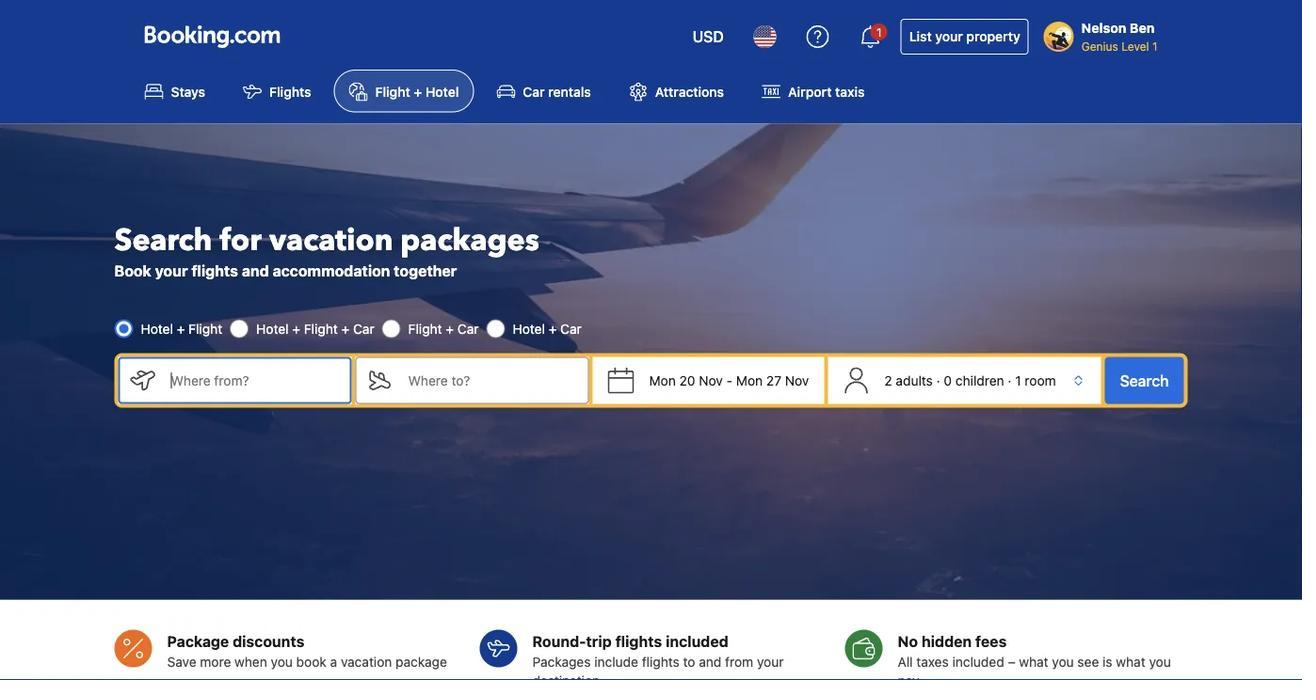 Task type: vqa. For each thing, say whether or not it's contained in the screenshot.
HOTEL + FLIGHT + CAR
yes



Task type: describe. For each thing, give the bounding box(es) containing it.
taxis
[[835, 84, 865, 99]]

2
[[884, 373, 892, 388]]

destination
[[532, 673, 600, 681]]

search for search
[[1120, 372, 1169, 390]]

1 inside button
[[876, 25, 882, 39]]

mon 20 nov - mon 27 nov
[[649, 373, 809, 388]]

level
[[1121, 40, 1149, 53]]

airport taxis link
[[747, 70, 880, 112]]

flights for for
[[191, 262, 238, 279]]

flight + car
[[408, 321, 479, 336]]

flight inside flight + hotel link
[[375, 84, 410, 99]]

1 horizontal spatial 1
[[1015, 373, 1021, 388]]

attractions
[[655, 84, 724, 99]]

your inside round-trip flights included packages include flights to and from your destination
[[757, 654, 784, 670]]

save
[[167, 654, 196, 670]]

+ for hotel + flight
[[177, 321, 185, 336]]

airport
[[788, 84, 832, 99]]

1 nov from the left
[[699, 373, 723, 388]]

list
[[909, 29, 932, 44]]

together
[[394, 262, 457, 279]]

rentals
[[548, 84, 591, 99]]

accommodation
[[273, 262, 390, 279]]

property
[[966, 29, 1020, 44]]

20
[[679, 373, 695, 388]]

is
[[1103, 654, 1112, 670]]

car rentals link
[[481, 70, 606, 112]]

fees
[[975, 633, 1007, 650]]

hotel for hotel + flight + car
[[256, 321, 289, 336]]

when
[[235, 654, 267, 670]]

flight + hotel link
[[334, 70, 474, 112]]

vacation inside package discounts save more when you book a vacation package
[[341, 654, 392, 670]]

0
[[944, 373, 952, 388]]

included inside round-trip flights included packages include flights to and from your destination
[[666, 633, 728, 650]]

package
[[396, 654, 447, 670]]

package
[[167, 633, 229, 650]]

nelson ben genius level 1
[[1081, 20, 1158, 53]]

include
[[594, 654, 638, 670]]

hotel for hotel + flight
[[141, 321, 173, 336]]

from
[[725, 654, 753, 670]]

list your property
[[909, 29, 1020, 44]]

attractions link
[[614, 70, 739, 112]]

-
[[726, 373, 733, 388]]

hotel + flight + car
[[256, 321, 374, 336]]

search for search for vacation packages book your flights and accommodation together
[[114, 220, 212, 261]]

2 you from the left
[[1052, 654, 1074, 670]]

flights link
[[228, 70, 326, 112]]

2 · from the left
[[1008, 373, 1012, 388]]

3 you from the left
[[1149, 654, 1171, 670]]

2 mon from the left
[[736, 373, 763, 388]]

to
[[683, 654, 695, 670]]

1 inside nelson ben genius level 1
[[1152, 40, 1158, 53]]

flights for trip
[[642, 654, 680, 670]]

vacation inside search for vacation packages book your flights and accommodation together
[[269, 220, 393, 261]]

see
[[1077, 654, 1099, 670]]

1 mon from the left
[[649, 373, 676, 388]]

taxes
[[916, 654, 949, 670]]

no hidden fees all taxes included – what you see is what you pay
[[898, 633, 1171, 681]]

hotel + car
[[513, 321, 582, 336]]



Task type: locate. For each thing, give the bounding box(es) containing it.
your right list
[[935, 29, 963, 44]]

you down discounts
[[271, 654, 293, 670]]

you inside package discounts save more when you book a vacation package
[[271, 654, 293, 670]]

· left 0
[[936, 373, 940, 388]]

vacation
[[269, 220, 393, 261], [341, 654, 392, 670]]

vacation up accommodation
[[269, 220, 393, 261]]

+ for flight + hotel
[[414, 84, 422, 99]]

booking.com online hotel reservations image
[[145, 25, 280, 48]]

1 vertical spatial flights
[[615, 633, 662, 650]]

0 horizontal spatial and
[[242, 262, 269, 279]]

1 horizontal spatial ·
[[1008, 373, 1012, 388]]

car inside car rentals link
[[523, 84, 545, 99]]

car
[[523, 84, 545, 99], [353, 321, 374, 336], [457, 321, 479, 336], [560, 321, 582, 336]]

0 vertical spatial your
[[935, 29, 963, 44]]

included
[[666, 633, 728, 650], [952, 654, 1004, 670]]

search for vacation packages book your flights and accommodation together
[[114, 220, 539, 279]]

airport taxis
[[788, 84, 865, 99]]

+ for flight + car
[[446, 321, 454, 336]]

genius
[[1081, 40, 1118, 53]]

and inside search for vacation packages book your flights and accommodation together
[[242, 262, 269, 279]]

you
[[271, 654, 293, 670], [1052, 654, 1074, 670], [1149, 654, 1171, 670]]

1 vertical spatial vacation
[[341, 654, 392, 670]]

usd
[[693, 28, 724, 46]]

1 vertical spatial and
[[699, 654, 722, 670]]

1 horizontal spatial and
[[699, 654, 722, 670]]

0 horizontal spatial mon
[[649, 373, 676, 388]]

included up 'to'
[[666, 633, 728, 650]]

2 nov from the left
[[785, 373, 809, 388]]

0 vertical spatial 1
[[876, 25, 882, 39]]

included inside 'no hidden fees all taxes included – what you see is what you pay'
[[952, 654, 1004, 670]]

nelson
[[1081, 20, 1126, 36]]

hidden
[[922, 633, 972, 650]]

search inside button
[[1120, 372, 1169, 390]]

nov right 27
[[785, 373, 809, 388]]

and
[[242, 262, 269, 279], [699, 654, 722, 670]]

no
[[898, 633, 918, 650]]

hotel for hotel + car
[[513, 321, 545, 336]]

2 horizontal spatial 1
[[1152, 40, 1158, 53]]

for
[[220, 220, 262, 261]]

2 adults · 0 children · 1 room
[[884, 373, 1056, 388]]

2 vertical spatial flights
[[642, 654, 680, 670]]

1 what from the left
[[1019, 654, 1048, 670]]

1 vertical spatial search
[[1120, 372, 1169, 390]]

ben
[[1130, 20, 1155, 36]]

your right "book"
[[155, 262, 188, 279]]

and inside round-trip flights included packages include flights to and from your destination
[[699, 654, 722, 670]]

mon left '20'
[[649, 373, 676, 388]]

search
[[114, 220, 212, 261], [1120, 372, 1169, 390]]

· right the 'children'
[[1008, 373, 1012, 388]]

1 vertical spatial included
[[952, 654, 1004, 670]]

1 horizontal spatial what
[[1116, 654, 1145, 670]]

list your property link
[[901, 19, 1029, 55]]

your right from
[[757, 654, 784, 670]]

0 horizontal spatial search
[[114, 220, 212, 261]]

your inside search for vacation packages book your flights and accommodation together
[[155, 262, 188, 279]]

round-
[[532, 633, 586, 650]]

+ for hotel + flight + car
[[292, 321, 300, 336]]

+
[[414, 84, 422, 99], [177, 321, 185, 336], [292, 321, 300, 336], [341, 321, 350, 336], [446, 321, 454, 336], [549, 321, 557, 336]]

Where to? field
[[393, 357, 589, 404]]

0 horizontal spatial ·
[[936, 373, 940, 388]]

what right is
[[1116, 654, 1145, 670]]

book
[[296, 654, 327, 670]]

nov
[[699, 373, 723, 388], [785, 373, 809, 388]]

0 horizontal spatial 1
[[876, 25, 882, 39]]

nov left -
[[699, 373, 723, 388]]

2 vertical spatial your
[[757, 654, 784, 670]]

0 horizontal spatial you
[[271, 654, 293, 670]]

1 horizontal spatial search
[[1120, 372, 1169, 390]]

flights left 'to'
[[642, 654, 680, 670]]

1 left list
[[876, 25, 882, 39]]

flight
[[375, 84, 410, 99], [188, 321, 222, 336], [304, 321, 338, 336], [408, 321, 442, 336]]

your
[[935, 29, 963, 44], [155, 262, 188, 279], [757, 654, 784, 670]]

stays
[[171, 84, 205, 99]]

search button
[[1105, 357, 1184, 404]]

children
[[955, 373, 1004, 388]]

flights down for
[[191, 262, 238, 279]]

you right is
[[1149, 654, 1171, 670]]

included down fees
[[952, 654, 1004, 670]]

1 button
[[848, 14, 893, 59]]

flights inside search for vacation packages book your flights and accommodation together
[[191, 262, 238, 279]]

1 vertical spatial 1
[[1152, 40, 1158, 53]]

discounts
[[233, 633, 304, 650]]

mon right -
[[736, 373, 763, 388]]

vacation right a
[[341, 654, 392, 670]]

what right –
[[1019, 654, 1048, 670]]

flights
[[191, 262, 238, 279], [615, 633, 662, 650], [642, 654, 680, 670]]

round-trip flights included packages include flights to and from your destination
[[532, 633, 784, 681]]

search inside search for vacation packages book your flights and accommodation together
[[114, 220, 212, 261]]

0 vertical spatial vacation
[[269, 220, 393, 261]]

0 horizontal spatial your
[[155, 262, 188, 279]]

0 vertical spatial search
[[114, 220, 212, 261]]

pay
[[898, 673, 919, 681]]

–
[[1008, 654, 1015, 670]]

mon
[[649, 373, 676, 388], [736, 373, 763, 388]]

flights up the include
[[615, 633, 662, 650]]

hotel + flight
[[141, 321, 222, 336]]

flights
[[269, 84, 311, 99]]

hotel
[[425, 84, 459, 99], [141, 321, 173, 336], [256, 321, 289, 336], [513, 321, 545, 336]]

0 horizontal spatial included
[[666, 633, 728, 650]]

you left see at the bottom of the page
[[1052, 654, 1074, 670]]

more
[[200, 654, 231, 670]]

0 vertical spatial flights
[[191, 262, 238, 279]]

book
[[114, 262, 151, 279]]

packages
[[400, 220, 539, 261]]

and right 'to'
[[699, 654, 722, 670]]

usd button
[[681, 14, 735, 59]]

2 horizontal spatial you
[[1149, 654, 1171, 670]]

stays link
[[129, 70, 220, 112]]

a
[[330, 654, 337, 670]]

1
[[876, 25, 882, 39], [1152, 40, 1158, 53], [1015, 373, 1021, 388]]

adults
[[896, 373, 933, 388]]

0 vertical spatial and
[[242, 262, 269, 279]]

·
[[936, 373, 940, 388], [1008, 373, 1012, 388]]

and down for
[[242, 262, 269, 279]]

packages
[[532, 654, 591, 670]]

1 horizontal spatial you
[[1052, 654, 1074, 670]]

flight + hotel
[[375, 84, 459, 99]]

all
[[898, 654, 913, 670]]

1 you from the left
[[271, 654, 293, 670]]

room
[[1025, 373, 1056, 388]]

0 horizontal spatial nov
[[699, 373, 723, 388]]

trip
[[586, 633, 612, 650]]

2 what from the left
[[1116, 654, 1145, 670]]

1 · from the left
[[936, 373, 940, 388]]

27
[[766, 373, 781, 388]]

1 left room at the bottom of the page
[[1015, 373, 1021, 388]]

package discounts save more when you book a vacation package
[[167, 633, 447, 670]]

1 horizontal spatial nov
[[785, 373, 809, 388]]

what
[[1019, 654, 1048, 670], [1116, 654, 1145, 670]]

1 horizontal spatial mon
[[736, 373, 763, 388]]

0 horizontal spatial what
[[1019, 654, 1048, 670]]

car rentals
[[523, 84, 591, 99]]

0 vertical spatial included
[[666, 633, 728, 650]]

1 vertical spatial your
[[155, 262, 188, 279]]

+ for hotel + car
[[549, 321, 557, 336]]

1 right level on the top right
[[1152, 40, 1158, 53]]

1 horizontal spatial your
[[757, 654, 784, 670]]

2 vertical spatial 1
[[1015, 373, 1021, 388]]

Where from? field
[[156, 357, 352, 404]]

1 horizontal spatial included
[[952, 654, 1004, 670]]

2 horizontal spatial your
[[935, 29, 963, 44]]



